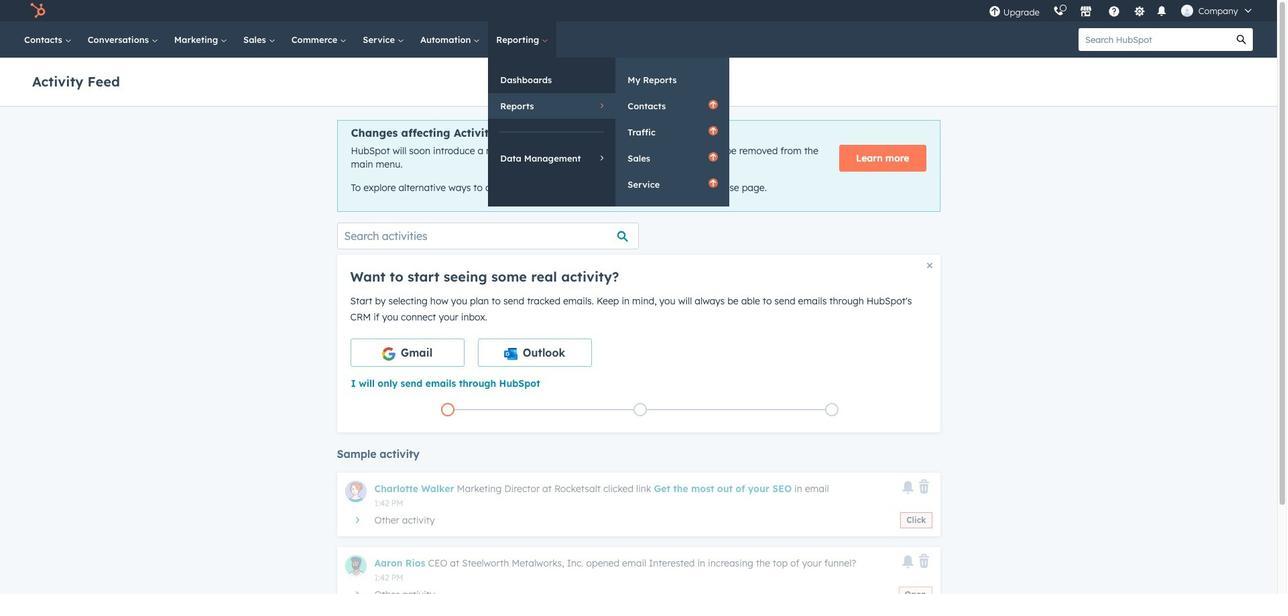 Task type: vqa. For each thing, say whether or not it's contained in the screenshot.
reporting menu
yes



Task type: describe. For each thing, give the bounding box(es) containing it.
onboarding.steps.sendtrackedemailingmail.title image
[[637, 407, 644, 414]]

jacob simon image
[[1182, 5, 1194, 17]]

Search HubSpot search field
[[1079, 28, 1231, 51]]

onboarding.steps.finalstep.title image
[[829, 407, 836, 414]]



Task type: locate. For each thing, give the bounding box(es) containing it.
None checkbox
[[478, 339, 592, 367]]

None checkbox
[[350, 339, 465, 367]]

menu
[[983, 0, 1262, 21]]

reporting menu
[[489, 58, 730, 207]]

marketplaces image
[[1080, 6, 1093, 18]]

Search activities search field
[[337, 223, 639, 249]]

close image
[[927, 263, 933, 268]]

list
[[352, 400, 929, 419]]



